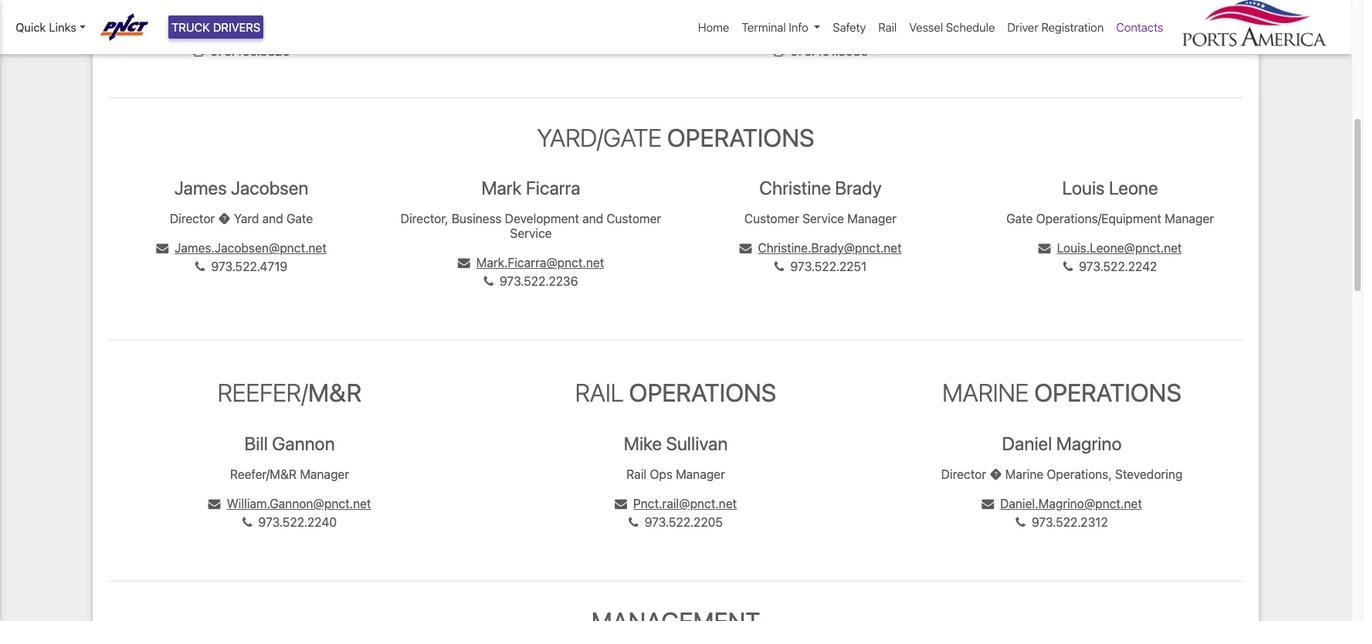 Task type: vqa. For each thing, say whether or not it's contained in the screenshot.
with
no



Task type: describe. For each thing, give the bounding box(es) containing it.
pnct.rail@pnct.net
[[633, 496, 737, 510]]

driver registration link
[[1001, 12, 1110, 42]]

operations for yard/gate operations
[[667, 123, 814, 152]]

2 gate from the left
[[1007, 212, 1033, 226]]

mark.ficarra@pnct.net link
[[458, 256, 604, 270]]

973.522.2228/9
[[784, 25, 873, 39]]

customerservice@pnct.net link
[[157, 7, 326, 21]]

christine brady
[[760, 177, 882, 199]]

973.522.2251
[[791, 260, 867, 274]]

terminal
[[742, 20, 786, 34]]

vessel schedule
[[909, 20, 995, 34]]

reefer/m&r manager
[[230, 467, 349, 481]]

vessel
[[909, 20, 943, 34]]

973.522.2240 link
[[242, 515, 337, 529]]

ficarra
[[526, 177, 580, 199]]

phone image inside 973.522.2228/9 link
[[768, 26, 778, 38]]

louis
[[1062, 177, 1105, 199]]

bill gannon
[[244, 432, 335, 454]]

marine operations
[[943, 378, 1182, 407]]

rail for rail
[[879, 20, 897, 34]]

973.522.2251 link
[[775, 260, 867, 274]]

safety
[[833, 20, 866, 34]]

yard/gate
[[537, 123, 662, 152]]

mike
[[624, 432, 662, 454]]

envelope image for christine brady
[[740, 242, 752, 254]]

0 vertical spatial marine
[[943, 378, 1029, 407]]

973.522.2312 link
[[1016, 515, 1108, 529]]

business
[[452, 212, 502, 226]]

2 customer from the left
[[745, 212, 799, 226]]

print image for 973.491.5083
[[773, 45, 784, 57]]

vessel schedule link
[[903, 12, 1001, 42]]

973.522.2240
[[258, 515, 337, 529]]

rail ops manager
[[627, 467, 725, 481]]

973.522.2228/9 link
[[768, 25, 873, 39]]

phone image for louis leone
[[1063, 260, 1073, 273]]

director, business development and  customer service
[[401, 212, 661, 240]]

reefer/m&r
[[230, 467, 297, 481]]

phone image for mark ficarra
[[484, 275, 494, 288]]

registration
[[1042, 20, 1104, 34]]

operations for rail operations
[[629, 378, 776, 407]]

envelope image inside customerservice@pnct.net link
[[157, 8, 169, 20]]

quick links link
[[15, 19, 86, 36]]

jacobsen
[[231, 177, 309, 199]]

1 vertical spatial marine
[[1006, 467, 1044, 481]]

973.522.2205 link
[[629, 515, 723, 529]]

operations for marine operations
[[1035, 378, 1182, 407]]

� for daniel
[[990, 467, 1002, 481]]

rail for rail ops manager
[[627, 467, 647, 481]]

terminal info
[[742, 20, 809, 34]]

driver
[[1008, 20, 1039, 34]]

magrino
[[1057, 432, 1122, 454]]

rail for rail operations
[[575, 378, 624, 407]]

pnct.rail@pnct.net link
[[615, 496, 737, 510]]

links
[[49, 20, 76, 34]]

973.522.2511
[[1081, 25, 1156, 39]]

envelope image for james jacobsen
[[156, 242, 169, 254]]

and for mark ficarra
[[583, 212, 603, 226]]

mike sullivan
[[624, 432, 728, 454]]

daniel.magrino@pnct.net link
[[982, 496, 1142, 510]]

973.522.4719
[[211, 260, 288, 274]]

phone image inside 973.522.2239 link
[[194, 26, 204, 38]]

manager for mike sullivan
[[676, 467, 725, 481]]

brady
[[835, 177, 882, 199]]

director � yard and gate
[[170, 212, 313, 226]]

customer inside director, business development and  customer service
[[607, 212, 661, 226]]

973.522.2239
[[210, 25, 289, 39]]

pnct.it@pnct.net link
[[1054, 7, 1167, 21]]

ops
[[650, 467, 673, 481]]

james.jacobsen@pnct.net
[[175, 241, 327, 255]]

service inside director, business development and  customer service
[[510, 226, 552, 240]]

973.522.4719 link
[[195, 260, 288, 274]]

973.522.2511 link
[[1065, 25, 1156, 39]]

daniel.magrino@pnct.net
[[1000, 496, 1142, 510]]

quick
[[15, 20, 46, 34]]

contacts link
[[1110, 12, 1170, 42]]

christine.brady@pnct.net
[[758, 241, 902, 255]]

973.465.8826
[[210, 44, 290, 58]]

mark
[[482, 177, 522, 199]]

daniel
[[1002, 432, 1052, 454]]

phone image for christine brady
[[775, 260, 784, 273]]

reefer/
[[218, 378, 308, 407]]

safety link
[[827, 12, 872, 42]]



Task type: locate. For each thing, give the bounding box(es) containing it.
william.gannon@pnct.net link
[[208, 496, 371, 510]]

2 horizontal spatial envelope image
[[615, 497, 627, 510]]

0 horizontal spatial director
[[170, 212, 215, 226]]

development
[[505, 212, 579, 226]]

reefer/ m&r
[[218, 378, 362, 407]]

phone image down james.jacobsen@pnct.net link
[[195, 260, 205, 273]]

yard
[[234, 212, 259, 226]]

0 horizontal spatial rail
[[575, 378, 624, 407]]

phone image left drivers at the left top of the page
[[194, 26, 204, 38]]

print image
[[193, 45, 204, 57], [773, 45, 784, 57]]

973.491.5083
[[791, 44, 868, 58]]

quick links
[[15, 20, 76, 34]]

phone image inside 973.522.4719 link
[[195, 260, 205, 273]]

1 horizontal spatial gate
[[1007, 212, 1033, 226]]

0 vertical spatial envelope image
[[157, 8, 169, 20]]

operations,
[[1047, 467, 1112, 481]]

home
[[698, 20, 729, 34]]

phone image down the pnct.it@pnct.net link
[[1065, 26, 1075, 38]]

marine up the daniel
[[943, 378, 1029, 407]]

mark ficarra
[[482, 177, 580, 199]]

1 vertical spatial envelope image
[[458, 257, 470, 269]]

1 gate from the left
[[286, 212, 313, 226]]

service up christine.brady@pnct.net link
[[803, 212, 844, 226]]

0 vertical spatial �
[[218, 212, 231, 226]]

service down "development"
[[510, 226, 552, 240]]

james jacobsen
[[174, 177, 309, 199]]

and inside director, business development and  customer service
[[583, 212, 603, 226]]

phone image inside 973.522.2251 link
[[775, 260, 784, 273]]

1 horizontal spatial service
[[803, 212, 844, 226]]

1 customer from the left
[[607, 212, 661, 226]]

1 horizontal spatial and
[[583, 212, 603, 226]]

yard/gate operations
[[537, 123, 814, 152]]

1 horizontal spatial director
[[941, 467, 987, 481]]

phone image down christine.brady@pnct.net link
[[775, 260, 784, 273]]

rail up mike
[[575, 378, 624, 407]]

stevedoring
[[1115, 467, 1183, 481]]

director
[[170, 212, 215, 226], [941, 467, 987, 481]]

print image for 973.465.8826
[[193, 45, 204, 57]]

and for james jacobsen
[[262, 212, 283, 226]]

operations/equipment
[[1036, 212, 1162, 226]]

print image down terminal info link
[[773, 45, 784, 57]]

rail left ops
[[627, 467, 647, 481]]

phone image left info
[[768, 26, 778, 38]]

envelope image inside james.jacobsen@pnct.net link
[[156, 242, 169, 254]]

2 and from the left
[[583, 212, 603, 226]]

customer
[[607, 212, 661, 226], [745, 212, 799, 226]]

1 vertical spatial director
[[941, 467, 987, 481]]

phone image inside 973.522.2240 link
[[242, 516, 252, 528]]

mark.ficarra@pnct.net
[[476, 256, 604, 270]]

2 horizontal spatial rail
[[879, 20, 897, 34]]

louis.leone@pnct.net
[[1057, 241, 1182, 255]]

phone image down 'louis.leone@pnct.net' link
[[1063, 260, 1073, 273]]

phone image inside 973.522.2236 link
[[484, 275, 494, 288]]

operations up magrino
[[1035, 378, 1182, 407]]

schedule
[[946, 20, 995, 34]]

pnct.it@pnct.net
[[1073, 7, 1167, 21]]

1 print image from the left
[[193, 45, 204, 57]]

1 horizontal spatial customer
[[745, 212, 799, 226]]

operations
[[667, 123, 814, 152], [629, 378, 776, 407], [1035, 378, 1182, 407]]

rail right safety
[[879, 20, 897, 34]]

0 vertical spatial rail
[[879, 20, 897, 34]]

2 vertical spatial rail
[[627, 467, 647, 481]]

william.gannon@pnct.net
[[227, 496, 371, 510]]

0 horizontal spatial service
[[510, 226, 552, 240]]

� left yard
[[218, 212, 231, 226]]

terminal info link
[[736, 12, 827, 42]]

0 horizontal spatial customer
[[607, 212, 661, 226]]

gate operations/equipment manager
[[1007, 212, 1214, 226]]

marine
[[943, 378, 1029, 407], [1006, 467, 1044, 481]]

973.522.2242
[[1079, 260, 1157, 274]]

customer service manager
[[745, 212, 897, 226]]

phone image for bill gannon
[[242, 516, 252, 528]]

phone image inside 973.522.2205 link
[[629, 516, 639, 528]]

manager up louis.leone@pnct.net
[[1165, 212, 1214, 226]]

envelope image for operations
[[615, 497, 627, 510]]

phone image for james jacobsen
[[195, 260, 205, 273]]

info
[[789, 20, 809, 34]]

rail
[[879, 20, 897, 34], [575, 378, 624, 407], [627, 467, 647, 481]]

truck
[[172, 20, 210, 34]]

marine down the daniel
[[1006, 467, 1044, 481]]

louis leone
[[1062, 177, 1158, 199]]

0 horizontal spatial �
[[218, 212, 231, 226]]

truck drivers link
[[168, 15, 264, 39]]

envelope image inside 'louis.leone@pnct.net' link
[[1039, 242, 1051, 254]]

phone image
[[194, 26, 204, 38], [768, 26, 778, 38], [775, 260, 784, 273], [629, 516, 639, 528], [1016, 516, 1026, 528]]

1 vertical spatial rail
[[575, 378, 624, 407]]

envelope image inside pnct.rail@pnct.net link
[[615, 497, 627, 510]]

0 horizontal spatial and
[[262, 212, 283, 226]]

1 horizontal spatial print image
[[773, 45, 784, 57]]

james.jacobsen@pnct.net link
[[156, 241, 327, 255]]

truck drivers
[[172, 20, 261, 34]]

gannon
[[272, 432, 335, 454]]

envelope image for director � yard and gate
[[458, 257, 470, 269]]

phone image down pnct.rail@pnct.net link
[[629, 516, 639, 528]]

manager for christine brady
[[848, 212, 897, 226]]

and right yard
[[262, 212, 283, 226]]

director,
[[401, 212, 449, 226]]

0 horizontal spatial print image
[[193, 45, 204, 57]]

2 vertical spatial envelope image
[[615, 497, 627, 510]]

phone image down william.gannon@pnct.net link
[[242, 516, 252, 528]]

sullivan
[[666, 432, 728, 454]]

0 horizontal spatial gate
[[286, 212, 313, 226]]

phone image for daniel magrino
[[1016, 516, 1026, 528]]

phone image for mike sullivan
[[629, 516, 639, 528]]

rail link
[[872, 12, 903, 42]]

envelope image
[[157, 8, 169, 20], [458, 257, 470, 269], [615, 497, 627, 510]]

christine.brady@pnct.net link
[[740, 241, 902, 255]]

phone image down daniel.magrino@pnct.net 'link'
[[1016, 516, 1026, 528]]

james
[[174, 177, 227, 199]]

envelope image for bill gannon
[[208, 497, 221, 510]]

� down the daniel
[[990, 467, 1002, 481]]

2 print image from the left
[[773, 45, 784, 57]]

m&r
[[308, 378, 362, 407]]

director for daniel magrino
[[941, 467, 987, 481]]

home link
[[692, 12, 736, 42]]

973.522.2239 link
[[194, 25, 289, 39]]

operations up christine
[[667, 123, 814, 152]]

envelope image inside daniel.magrino@pnct.net 'link'
[[982, 497, 994, 510]]

rail operations
[[575, 378, 776, 407]]

drivers
[[213, 20, 261, 34]]

director � marine operations, stevedoring
[[941, 467, 1183, 481]]

manager down sullivan
[[676, 467, 725, 481]]

gate
[[286, 212, 313, 226], [1007, 212, 1033, 226]]

phone image down mark.ficarra@pnct.net link
[[484, 275, 494, 288]]

manager
[[848, 212, 897, 226], [1165, 212, 1214, 226], [300, 467, 349, 481], [676, 467, 725, 481]]

envelope image for daniel magrino
[[982, 497, 994, 510]]

envelope image inside mark.ficarra@pnct.net link
[[458, 257, 470, 269]]

� for james
[[218, 212, 231, 226]]

daniel magrino
[[1002, 432, 1122, 454]]

1 horizontal spatial envelope image
[[458, 257, 470, 269]]

973.522.2236
[[500, 274, 578, 288]]

bill
[[244, 432, 268, 454]]

0 vertical spatial service
[[803, 212, 844, 226]]

envelope image for louis leone
[[1039, 242, 1051, 254]]

0 vertical spatial director
[[170, 212, 215, 226]]

manager for louis leone
[[1165, 212, 1214, 226]]

customerservice@pnct.net
[[175, 7, 326, 21]]

973.522.2236 link
[[484, 274, 578, 288]]

and right "development"
[[583, 212, 603, 226]]

973.522.2205
[[645, 515, 723, 529]]

operations up sullivan
[[629, 378, 776, 407]]

print image down truck
[[193, 45, 204, 57]]

envelope image
[[156, 242, 169, 254], [740, 242, 752, 254], [1039, 242, 1051, 254], [208, 497, 221, 510], [982, 497, 994, 510]]

driver registration
[[1008, 20, 1104, 34]]

contacts
[[1116, 20, 1164, 34]]

envelope image inside christine.brady@pnct.net link
[[740, 242, 752, 254]]

0 horizontal spatial envelope image
[[157, 8, 169, 20]]

1 vertical spatial service
[[510, 226, 552, 240]]

and
[[262, 212, 283, 226], [583, 212, 603, 226]]

service
[[803, 212, 844, 226], [510, 226, 552, 240]]

louis.leone@pnct.net link
[[1039, 241, 1182, 255]]

manager down brady
[[848, 212, 897, 226]]

christine
[[760, 177, 831, 199]]

1 vertical spatial �
[[990, 467, 1002, 481]]

1 and from the left
[[262, 212, 283, 226]]

manager down gannon
[[300, 467, 349, 481]]

1 horizontal spatial rail
[[627, 467, 647, 481]]

envelope image inside william.gannon@pnct.net link
[[208, 497, 221, 510]]

phone image
[[1065, 26, 1075, 38], [195, 260, 205, 273], [1063, 260, 1073, 273], [484, 275, 494, 288], [242, 516, 252, 528]]

leone
[[1109, 177, 1158, 199]]

phone image inside the 973.522.2242 link
[[1063, 260, 1073, 273]]

phone image inside 973.522.2511 link
[[1065, 26, 1075, 38]]

director for james jacobsen
[[170, 212, 215, 226]]

phone image inside 973.522.2312 link
[[1016, 516, 1026, 528]]

1 horizontal spatial �
[[990, 467, 1002, 481]]

973.522.2242 link
[[1063, 260, 1157, 274]]



